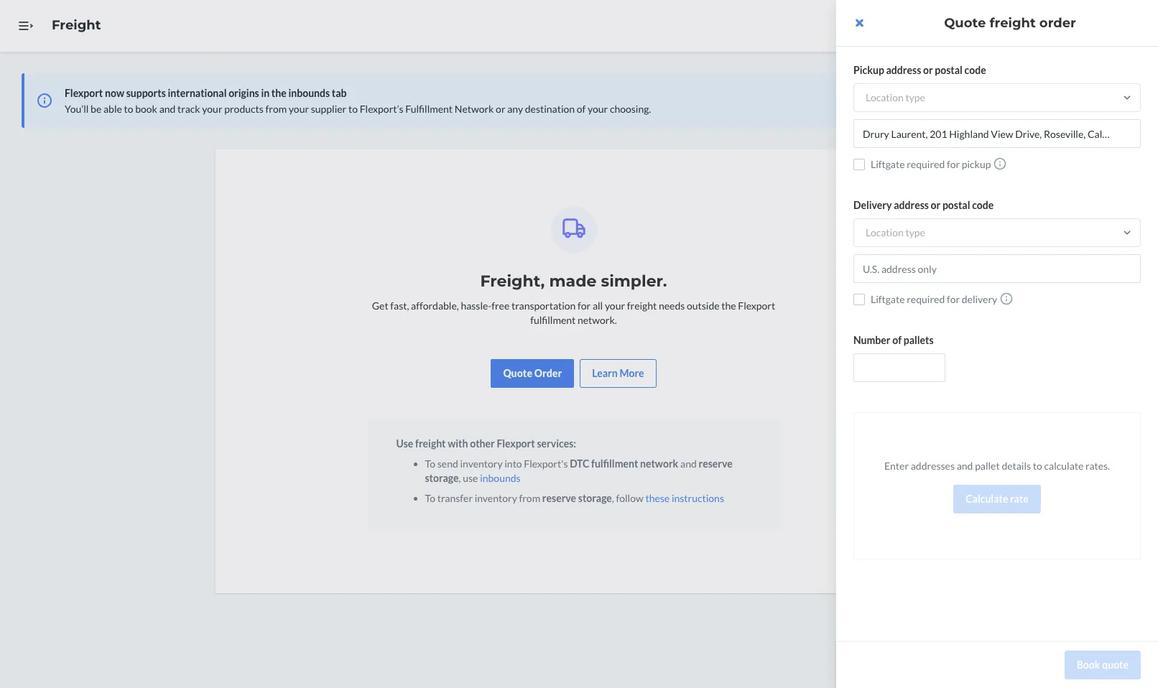 Task type: describe. For each thing, give the bounding box(es) containing it.
calculate
[[1044, 460, 1084, 472]]

liftgate for liftgate required for delivery
[[871, 293, 905, 305]]

address for delivery
[[894, 199, 929, 211]]

for for pickup
[[947, 158, 960, 170]]

U.S. address only text field
[[854, 119, 1141, 148]]

pallet
[[975, 460, 1000, 472]]

pickup
[[854, 64, 884, 76]]

code for delivery address or postal code
[[972, 199, 994, 211]]

quote
[[944, 15, 986, 31]]

delivery address or postal code
[[854, 199, 994, 211]]

delivery
[[962, 293, 997, 305]]

freight
[[990, 15, 1036, 31]]

location for pickup
[[866, 91, 904, 103]]

code for pickup address or postal code
[[965, 64, 986, 76]]

location type for delivery
[[866, 226, 925, 239]]

or for delivery
[[931, 199, 941, 211]]

liftgate required for pickup
[[871, 158, 991, 170]]

location type for pickup
[[866, 91, 925, 103]]

required for delivery
[[907, 293, 945, 305]]

details
[[1002, 460, 1031, 472]]

address for pickup
[[886, 64, 921, 76]]

book quote
[[1077, 659, 1129, 671]]

addresses
[[911, 460, 955, 472]]

U.S. address only text field
[[854, 254, 1141, 283]]

pallets
[[904, 334, 934, 346]]

number
[[854, 334, 891, 346]]

rate
[[1010, 493, 1029, 505]]



Task type: locate. For each thing, give the bounding box(es) containing it.
order
[[1040, 15, 1076, 31]]

location down pickup
[[866, 91, 904, 103]]

0 vertical spatial type
[[906, 91, 925, 103]]

for left pickup in the right top of the page
[[947, 158, 960, 170]]

and
[[957, 460, 973, 472]]

1 for from the top
[[947, 158, 960, 170]]

number of pallets
[[854, 334, 934, 346]]

enter
[[884, 460, 909, 472]]

1 vertical spatial liftgate
[[871, 293, 905, 305]]

0 vertical spatial required
[[907, 158, 945, 170]]

location type
[[866, 91, 925, 103], [866, 226, 925, 239]]

1 vertical spatial type
[[906, 226, 925, 239]]

address right pickup
[[886, 64, 921, 76]]

for left delivery
[[947, 293, 960, 305]]

liftgate required for delivery
[[871, 293, 997, 305]]

pickup
[[962, 158, 991, 170]]

location
[[866, 91, 904, 103], [866, 226, 904, 239]]

required up pallets
[[907, 293, 945, 305]]

2 liftgate from the top
[[871, 293, 905, 305]]

postal down pickup in the right top of the page
[[943, 199, 970, 211]]

to
[[1033, 460, 1042, 472]]

required for pickup
[[907, 158, 945, 170]]

delivery
[[854, 199, 892, 211]]

type down pickup address or postal code
[[906, 91, 925, 103]]

2 for from the top
[[947, 293, 960, 305]]

1 vertical spatial for
[[947, 293, 960, 305]]

postal for delivery address or postal code
[[943, 199, 970, 211]]

2 location from the top
[[866, 226, 904, 239]]

or
[[923, 64, 933, 76], [931, 199, 941, 211]]

type down delivery address or postal code
[[906, 226, 925, 239]]

1 vertical spatial address
[[894, 199, 929, 211]]

1 liftgate from the top
[[871, 158, 905, 170]]

0 vertical spatial for
[[947, 158, 960, 170]]

or for pickup
[[923, 64, 933, 76]]

2 required from the top
[[907, 293, 945, 305]]

0 vertical spatial liftgate
[[871, 158, 905, 170]]

0 vertical spatial code
[[965, 64, 986, 76]]

calculate rate
[[966, 493, 1029, 505]]

None checkbox
[[854, 158, 865, 170], [854, 294, 865, 305], [854, 158, 865, 170], [854, 294, 865, 305]]

location type down delivery
[[866, 226, 925, 239]]

1 vertical spatial required
[[907, 293, 945, 305]]

0 vertical spatial or
[[923, 64, 933, 76]]

liftgate for liftgate required for pickup
[[871, 158, 905, 170]]

0 vertical spatial location type
[[866, 91, 925, 103]]

0 vertical spatial location
[[866, 91, 904, 103]]

for
[[947, 158, 960, 170], [947, 293, 960, 305]]

0 vertical spatial postal
[[935, 64, 963, 76]]

code down pickup in the right top of the page
[[972, 199, 994, 211]]

calculate rate button
[[954, 485, 1041, 514]]

2 type from the top
[[906, 226, 925, 239]]

required
[[907, 158, 945, 170], [907, 293, 945, 305]]

postal
[[935, 64, 963, 76], [943, 199, 970, 211]]

1 vertical spatial postal
[[943, 199, 970, 211]]

liftgate up delivery
[[871, 158, 905, 170]]

1 type from the top
[[906, 91, 925, 103]]

1 vertical spatial location
[[866, 226, 904, 239]]

address
[[886, 64, 921, 76], [894, 199, 929, 211]]

required up delivery address or postal code
[[907, 158, 945, 170]]

None number field
[[854, 353, 946, 382]]

1 vertical spatial location type
[[866, 226, 925, 239]]

1 vertical spatial code
[[972, 199, 994, 211]]

of
[[893, 334, 902, 346]]

postal down quote
[[935, 64, 963, 76]]

0 vertical spatial address
[[886, 64, 921, 76]]

book quote button
[[1065, 651, 1141, 680]]

type for delivery
[[906, 226, 925, 239]]

liftgate up number of pallets
[[871, 293, 905, 305]]

2 location type from the top
[[866, 226, 925, 239]]

1 location from the top
[[866, 91, 904, 103]]

or right pickup
[[923, 64, 933, 76]]

calculate
[[966, 493, 1008, 505]]

enter addresses and pallet details to calculate rates.
[[884, 460, 1110, 472]]

close image
[[855, 17, 863, 29]]

location type down pickup address or postal code
[[866, 91, 925, 103]]

address right delivery
[[894, 199, 929, 211]]

liftgate
[[871, 158, 905, 170], [871, 293, 905, 305]]

for for delivery
[[947, 293, 960, 305]]

location down delivery
[[866, 226, 904, 239]]

or down "liftgate required for pickup"
[[931, 199, 941, 211]]

quote freight order
[[944, 15, 1076, 31]]

code
[[965, 64, 986, 76], [972, 199, 994, 211]]

1 vertical spatial or
[[931, 199, 941, 211]]

book
[[1077, 659, 1100, 671]]

1 location type from the top
[[866, 91, 925, 103]]

quote
[[1102, 659, 1129, 671]]

1 required from the top
[[907, 158, 945, 170]]

rates.
[[1086, 460, 1110, 472]]

pickup address or postal code
[[854, 64, 986, 76]]

code down quote
[[965, 64, 986, 76]]

type for pickup
[[906, 91, 925, 103]]

location for delivery
[[866, 226, 904, 239]]

type
[[906, 91, 925, 103], [906, 226, 925, 239]]

postal for pickup address or postal code
[[935, 64, 963, 76]]



Task type: vqa. For each thing, say whether or not it's contained in the screenshot.
Help Center
no



